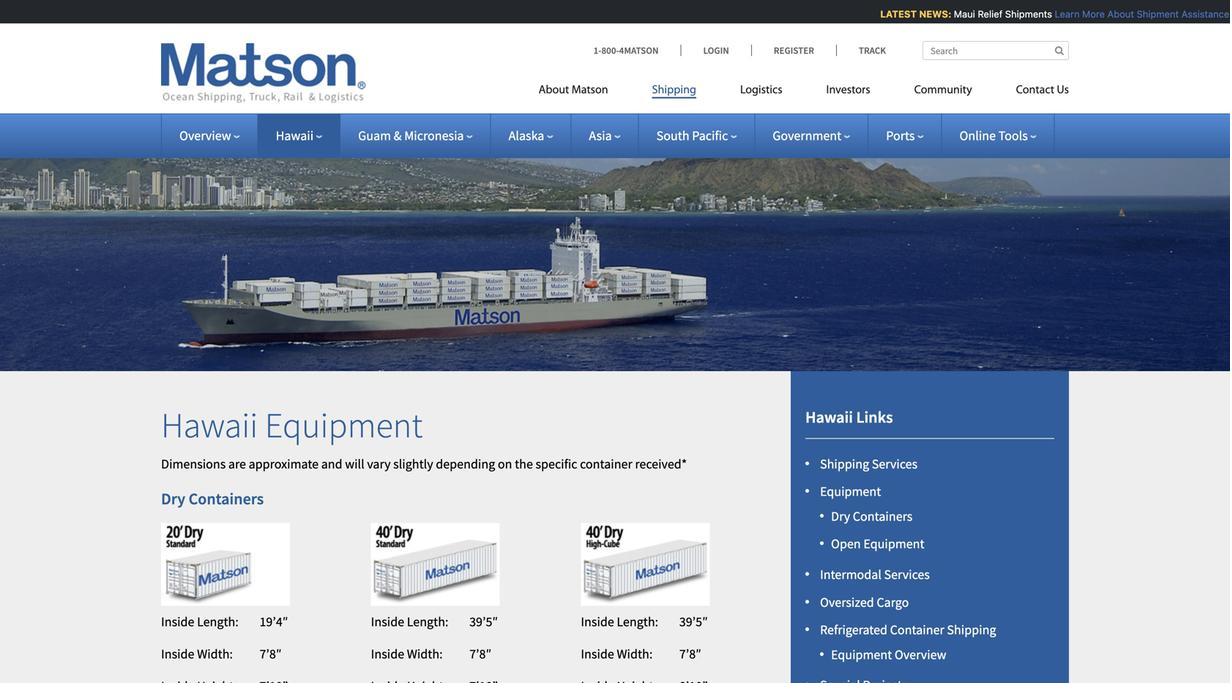 Task type: locate. For each thing, give the bounding box(es) containing it.
matson
[[572, 85, 608, 96]]

services for intermodal services
[[884, 566, 930, 583]]

2 length: from the left
[[407, 614, 449, 630]]

ports
[[886, 127, 915, 144]]

length: for 40' dry standard image
[[407, 614, 449, 630]]

services down links on the right bottom
[[872, 456, 918, 472]]

containers inside hawaii links section
[[853, 508, 913, 525]]

0 horizontal spatial 39'5″
[[470, 614, 498, 630]]

1-800-4matson link
[[594, 44, 681, 56]]

dry down dimensions
[[161, 489, 185, 509]]

about left matson
[[539, 85, 569, 96]]

1 horizontal spatial about
[[1102, 8, 1129, 19]]

0 horizontal spatial hawaii
[[161, 403, 258, 447]]

0 horizontal spatial shipping
[[652, 85, 696, 96]]

overview link
[[179, 127, 240, 144]]

will
[[345, 456, 365, 472]]

1 39'5″ from the left
[[470, 614, 498, 630]]

dry containers down dimensions
[[161, 489, 264, 509]]

equipment down refrigerated
[[831, 647, 892, 663]]

received*
[[635, 456, 687, 472]]

2 horizontal spatial hawaii
[[806, 407, 853, 427]]

and
[[321, 456, 342, 472]]

inside width: for the 20' dry standard image
[[161, 646, 233, 662]]

containers down are
[[189, 489, 264, 509]]

0 horizontal spatial inside width:
[[161, 646, 233, 662]]

hawaii
[[276, 127, 314, 144], [161, 403, 258, 447], [806, 407, 853, 427]]

length: down 40' dry high-cube image
[[617, 614, 658, 630]]

about matson link
[[539, 77, 630, 107]]

7'8″ for 40' dry high-cube image
[[679, 646, 701, 662]]

1 horizontal spatial width:
[[407, 646, 443, 662]]

guam
[[358, 127, 391, 144]]

hawaii link
[[276, 127, 322, 144]]

20' dry standard image
[[161, 523, 290, 606]]

0 horizontal spatial length:
[[197, 614, 239, 630]]

2 39'5″ from the left
[[679, 614, 708, 630]]

logistics
[[740, 85, 783, 96]]

2 horizontal spatial width:
[[617, 646, 653, 662]]

shipping inside top menu navigation
[[652, 85, 696, 96]]

1 inside length: from the left
[[161, 614, 239, 630]]

2 7'8″ from the left
[[470, 646, 492, 662]]

register
[[774, 44, 814, 56]]

3 length: from the left
[[617, 614, 658, 630]]

1 horizontal spatial inside width:
[[371, 646, 443, 662]]

search image
[[1055, 46, 1064, 55]]

2 horizontal spatial length:
[[617, 614, 658, 630]]

hawaii inside section
[[806, 407, 853, 427]]

inside width:
[[161, 646, 233, 662], [371, 646, 443, 662], [581, 646, 653, 662]]

7'8″
[[260, 646, 282, 662], [470, 646, 492, 662], [679, 646, 701, 662]]

container
[[580, 456, 633, 472]]

1 horizontal spatial 39'5″
[[679, 614, 708, 630]]

1 vertical spatial about
[[539, 85, 569, 96]]

hawaii down blue matson logo with ocean, shipping, truck, rail and logistics written beneath it.
[[276, 127, 314, 144]]

refrigerated
[[820, 622, 888, 638]]

about
[[1102, 8, 1129, 19], [539, 85, 569, 96]]

1 horizontal spatial dry containers
[[831, 508, 913, 525]]

2 horizontal spatial inside width:
[[581, 646, 653, 662]]

shipping for shipping services
[[820, 456, 869, 472]]

overview
[[179, 127, 231, 144], [895, 647, 947, 663]]

about right more
[[1102, 8, 1129, 19]]

refrigerated container shipping link
[[820, 622, 996, 638]]

0 vertical spatial shipping
[[652, 85, 696, 96]]

2 horizontal spatial 7'8″
[[679, 646, 701, 662]]

800-
[[602, 44, 619, 56]]

equipment link
[[820, 483, 881, 500]]

dry down equipment "link"
[[831, 508, 850, 525]]

specific
[[536, 456, 577, 472]]

online
[[960, 127, 996, 144]]

shipping right container on the right
[[947, 622, 996, 638]]

track
[[859, 44, 886, 56]]

hawaii left links on the right bottom
[[806, 407, 853, 427]]

containers
[[189, 489, 264, 509], [853, 508, 913, 525]]

2 inside length: from the left
[[371, 614, 449, 630]]

0 horizontal spatial about
[[539, 85, 569, 96]]

length: down 40' dry standard image
[[407, 614, 449, 630]]

oversized cargo link
[[820, 594, 909, 611]]

1 horizontal spatial overview
[[895, 647, 947, 663]]

0 vertical spatial overview
[[179, 127, 231, 144]]

community link
[[892, 77, 994, 107]]

vary
[[367, 456, 391, 472]]

2 inside width: from the left
[[371, 646, 443, 662]]

width: for 40' dry standard image
[[407, 646, 443, 662]]

container
[[890, 622, 945, 638]]

login
[[703, 44, 729, 56]]

3 inside length: from the left
[[581, 614, 658, 630]]

shipping
[[652, 85, 696, 96], [820, 456, 869, 472], [947, 622, 996, 638]]

services up cargo
[[884, 566, 930, 583]]

39'5″ for 40' dry high-cube image
[[679, 614, 708, 630]]

dry
[[161, 489, 185, 509], [831, 508, 850, 525]]

open equipment link
[[831, 536, 925, 552]]

inside length: down the 20' dry standard image
[[161, 614, 239, 630]]

government
[[773, 127, 842, 144]]

1 width: from the left
[[197, 646, 233, 662]]

1 7'8″ from the left
[[260, 646, 282, 662]]

1 horizontal spatial shipping
[[820, 456, 869, 472]]

hawaii links section
[[773, 371, 1088, 683]]

o
[[1227, 8, 1230, 19]]

length: left 19'4″ at the left of page
[[197, 614, 239, 630]]

0 horizontal spatial width:
[[197, 646, 233, 662]]

shipping up the south
[[652, 85, 696, 96]]

refrigerated container shipping
[[820, 622, 996, 638]]

inside length: for 40' dry standard image
[[371, 614, 449, 630]]

inside
[[161, 614, 194, 630], [371, 614, 404, 630], [581, 614, 614, 630], [161, 646, 194, 662], [371, 646, 404, 662], [581, 646, 614, 662]]

hawaii for hawaii links
[[806, 407, 853, 427]]

1 vertical spatial shipping
[[820, 456, 869, 472]]

3 width: from the left
[[617, 646, 653, 662]]

latest
[[875, 8, 912, 19]]

0 vertical spatial services
[[872, 456, 918, 472]]

hawaii up dimensions
[[161, 403, 258, 447]]

intermodal services link
[[820, 566, 930, 583]]

0 horizontal spatial 7'8″
[[260, 646, 282, 662]]

shipment
[[1132, 8, 1174, 19]]

2 horizontal spatial inside length:
[[581, 614, 658, 630]]

hawaii equipment
[[161, 403, 423, 447]]

1-800-4matson
[[594, 44, 659, 56]]

1 inside width: from the left
[[161, 646, 233, 662]]

hawaii links
[[806, 407, 893, 427]]

2 width: from the left
[[407, 646, 443, 662]]

1 horizontal spatial length:
[[407, 614, 449, 630]]

assistance
[[1176, 8, 1224, 19]]

2 horizontal spatial shipping
[[947, 622, 996, 638]]

7'8″ for the 20' dry standard image
[[260, 646, 282, 662]]

0 horizontal spatial inside length:
[[161, 614, 239, 630]]

inside length: down 40' dry standard image
[[371, 614, 449, 630]]

1 horizontal spatial containers
[[853, 508, 913, 525]]

shipping up equipment "link"
[[820, 456, 869, 472]]

&
[[394, 127, 402, 144]]

guam & micronesia link
[[358, 127, 473, 144]]

3 7'8″ from the left
[[679, 646, 701, 662]]

contact
[[1016, 85, 1055, 96]]

inside length: down 40' dry high-cube image
[[581, 614, 658, 630]]

1 horizontal spatial inside length:
[[371, 614, 449, 630]]

1 vertical spatial services
[[884, 566, 930, 583]]

equipment
[[265, 403, 423, 447], [820, 483, 881, 500], [864, 536, 925, 552], [831, 647, 892, 663]]

alaska link
[[509, 127, 553, 144]]

containers up open equipment link
[[853, 508, 913, 525]]

links
[[856, 407, 893, 427]]

1 horizontal spatial dry
[[831, 508, 850, 525]]

1 horizontal spatial hawaii
[[276, 127, 314, 144]]

alaska
[[509, 127, 544, 144]]

None search field
[[923, 41, 1069, 60]]

1 length: from the left
[[197, 614, 239, 630]]

oversized cargo
[[820, 594, 909, 611]]

1 vertical spatial overview
[[895, 647, 947, 663]]

inside width: for 40' dry high-cube image
[[581, 646, 653, 662]]

2 vertical spatial shipping
[[947, 622, 996, 638]]

3 inside width: from the left
[[581, 646, 653, 662]]

us
[[1057, 85, 1069, 96]]

oversized
[[820, 594, 874, 611]]

inside length:
[[161, 614, 239, 630], [371, 614, 449, 630], [581, 614, 658, 630]]

dry containers up open equipment link
[[831, 508, 913, 525]]

investors link
[[805, 77, 892, 107]]

latest news: maui relief shipments learn more about shipment assistance o
[[875, 8, 1230, 19]]

0 horizontal spatial dry
[[161, 489, 185, 509]]

0 vertical spatial about
[[1102, 8, 1129, 19]]

guam & micronesia
[[358, 127, 464, 144]]

length: for the 20' dry standard image
[[197, 614, 239, 630]]

1 horizontal spatial 7'8″
[[470, 646, 492, 662]]

login link
[[681, 44, 751, 56]]

services for shipping services
[[872, 456, 918, 472]]



Task type: vqa. For each thing, say whether or not it's contained in the screenshot.
EQUIPMENT – GUAM link
no



Task type: describe. For each thing, give the bounding box(es) containing it.
intermodal services
[[820, 566, 930, 583]]

online tools link
[[960, 127, 1037, 144]]

contact us link
[[994, 77, 1069, 107]]

community
[[914, 85, 972, 96]]

39'5″ for 40' dry standard image
[[470, 614, 498, 630]]

track link
[[836, 44, 886, 56]]

intermodal
[[820, 566, 882, 583]]

7'8″ for 40' dry standard image
[[470, 646, 492, 662]]

length: for 40' dry high-cube image
[[617, 614, 658, 630]]

dry containers link
[[831, 508, 913, 525]]

dimensions are approximate and will vary slightly depending on the specific container received*
[[161, 456, 687, 472]]

4matson
[[619, 44, 659, 56]]

shipping services link
[[820, 456, 918, 472]]

equipment down the dry containers link on the right of the page
[[864, 536, 925, 552]]

hawaii for hawaii equipment
[[161, 403, 258, 447]]

equipment up will
[[265, 403, 423, 447]]

relief
[[972, 8, 997, 19]]

equipment up the dry containers link on the right of the page
[[820, 483, 881, 500]]

asia
[[589, 127, 612, 144]]

learn
[[1050, 8, 1074, 19]]

contact us
[[1016, 85, 1069, 96]]

open equipment
[[831, 536, 925, 552]]

more
[[1077, 8, 1100, 19]]

asia link
[[589, 127, 621, 144]]

hawaii for hawaii
[[276, 127, 314, 144]]

0 horizontal spatial overview
[[179, 127, 231, 144]]

inside length: for the 20' dry standard image
[[161, 614, 239, 630]]

dimensions
[[161, 456, 226, 472]]

dry containers inside hawaii links section
[[831, 508, 913, 525]]

register link
[[751, 44, 836, 56]]

open
[[831, 536, 861, 552]]

south pacific
[[657, 127, 728, 144]]

40' dry standard image
[[371, 523, 500, 606]]

ports link
[[886, 127, 924, 144]]

are
[[228, 456, 246, 472]]

shipping services
[[820, 456, 918, 472]]

maui
[[949, 8, 970, 19]]

dry inside hawaii links section
[[831, 508, 850, 525]]

about inside top menu navigation
[[539, 85, 569, 96]]

Search search field
[[923, 41, 1069, 60]]

south pacific link
[[657, 127, 737, 144]]

about matson
[[539, 85, 608, 96]]

news:
[[914, 8, 946, 19]]

shipments
[[1000, 8, 1047, 19]]

slightly
[[393, 456, 433, 472]]

government link
[[773, 127, 850, 144]]

investors
[[826, 85, 871, 96]]

micronesia
[[404, 127, 464, 144]]

inside length: for 40' dry high-cube image
[[581, 614, 658, 630]]

inside width: for 40' dry standard image
[[371, 646, 443, 662]]

width: for 40' dry high-cube image
[[617, 646, 653, 662]]

pacific
[[692, 127, 728, 144]]

cargo
[[877, 594, 909, 611]]

top menu navigation
[[539, 77, 1069, 107]]

19'4″
[[260, 614, 288, 630]]

overview inside hawaii links section
[[895, 647, 947, 663]]

blue matson logo with ocean, shipping, truck, rail and logistics written beneath it. image
[[161, 43, 366, 103]]

online tools
[[960, 127, 1028, 144]]

equipment overview
[[831, 647, 947, 663]]

shipping link
[[630, 77, 718, 107]]

1-
[[594, 44, 602, 56]]

on
[[498, 456, 512, 472]]

tools
[[999, 127, 1028, 144]]

depending
[[436, 456, 495, 472]]

learn more about shipment assistance o link
[[1050, 8, 1230, 19]]

the
[[515, 456, 533, 472]]

approximate
[[249, 456, 319, 472]]

south
[[657, 127, 690, 144]]

matson containership arriving honolulu, hawaii with containers. image
[[0, 135, 1230, 371]]

equipment overview link
[[831, 647, 947, 663]]

width: for the 20' dry standard image
[[197, 646, 233, 662]]

shipping for shipping
[[652, 85, 696, 96]]

logistics link
[[718, 77, 805, 107]]

0 horizontal spatial containers
[[189, 489, 264, 509]]

40' dry high-cube image
[[581, 523, 710, 606]]

0 horizontal spatial dry containers
[[161, 489, 264, 509]]



